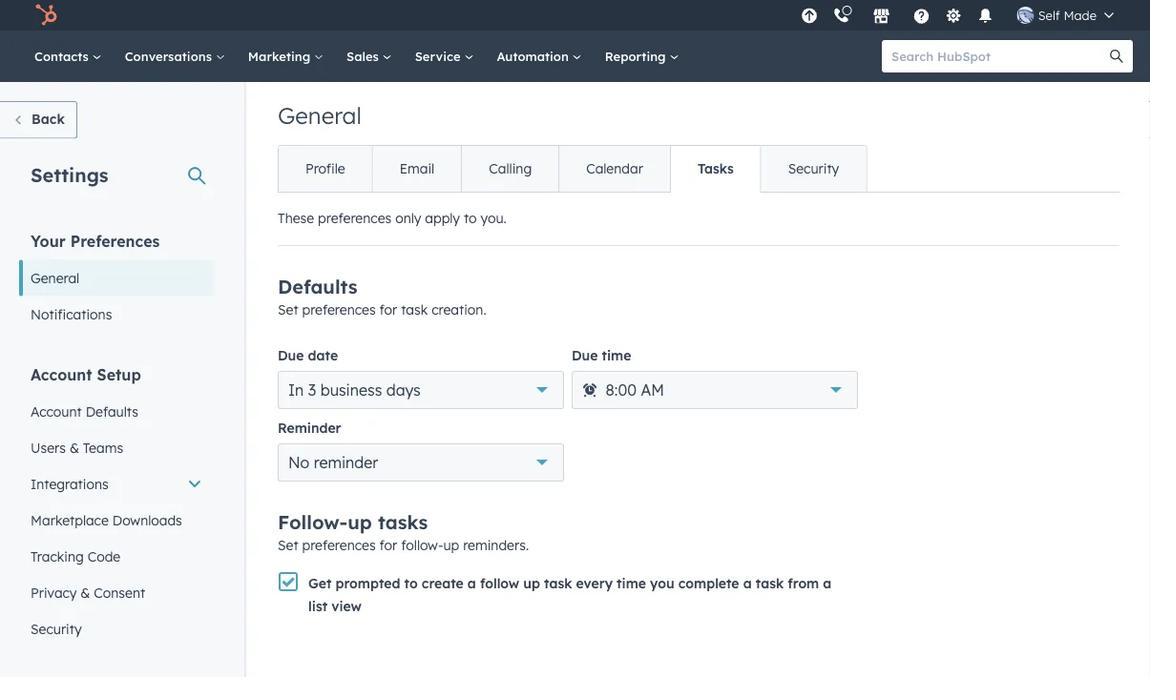 Task type: vqa. For each thing, say whether or not it's contained in the screenshot.
Conversations Link
yes



Task type: locate. For each thing, give the bounding box(es) containing it.
0 horizontal spatial task
[[401, 302, 428, 318]]

1 vertical spatial for
[[379, 537, 397, 554]]

0 vertical spatial general
[[278, 101, 362, 130]]

1 account from the top
[[31, 365, 92, 384]]

hubspot link
[[23, 4, 72, 27]]

0 vertical spatial account
[[31, 365, 92, 384]]

these preferences only apply to you.
[[278, 210, 507, 227]]

task left creation.
[[401, 302, 428, 318]]

1 vertical spatial to
[[404, 576, 418, 592]]

2 horizontal spatial up
[[523, 576, 540, 592]]

task
[[401, 302, 428, 318], [544, 576, 572, 592], [756, 576, 784, 592]]

0 horizontal spatial to
[[404, 576, 418, 592]]

profile
[[305, 160, 345, 177]]

1 vertical spatial set
[[278, 537, 298, 554]]

0 vertical spatial set
[[278, 302, 298, 318]]

sales link
[[335, 31, 403, 82]]

defaults up users & teams link
[[86, 403, 138, 420]]

0 horizontal spatial defaults
[[86, 403, 138, 420]]

0 vertical spatial time
[[602, 347, 631, 364]]

no reminder button
[[278, 444, 564, 482]]

back
[[31, 111, 65, 127]]

account for account defaults
[[31, 403, 82, 420]]

0 horizontal spatial general
[[31, 270, 79, 286]]

privacy
[[31, 585, 77, 601]]

preferences
[[318, 210, 392, 227], [302, 302, 376, 318], [302, 537, 376, 554]]

1 due from the left
[[278, 347, 304, 364]]

self made button
[[1006, 0, 1125, 31]]

set down 'follow-'
[[278, 537, 298, 554]]

0 horizontal spatial a
[[468, 576, 476, 592]]

1 vertical spatial up
[[443, 537, 459, 554]]

preferences left 'only'
[[318, 210, 392, 227]]

1 horizontal spatial a
[[743, 576, 752, 592]]

1 vertical spatial defaults
[[86, 403, 138, 420]]

general down the "your"
[[31, 270, 79, 286]]

profile link
[[279, 146, 372, 192]]

preferences
[[70, 231, 160, 251]]

creation.
[[432, 302, 486, 318]]

calling icon button
[[825, 3, 858, 28]]

2 horizontal spatial a
[[823, 576, 832, 592]]

marketplace
[[31, 512, 109, 529]]

search image
[[1110, 50, 1123, 63]]

preferences up date
[[302, 302, 376, 318]]

2 set from the top
[[278, 537, 298, 554]]

view
[[331, 598, 362, 615]]

account
[[31, 365, 92, 384], [31, 403, 82, 420]]

1 horizontal spatial defaults
[[278, 275, 358, 299]]

1 horizontal spatial task
[[544, 576, 572, 592]]

up up "create"
[[443, 537, 459, 554]]

2 account from the top
[[31, 403, 82, 420]]

for down 'tasks'
[[379, 537, 397, 554]]

1 horizontal spatial due
[[572, 347, 598, 364]]

help button
[[906, 0, 938, 31]]

security inside navigation
[[788, 160, 839, 177]]

1 vertical spatial general
[[31, 270, 79, 286]]

reminders.
[[463, 537, 529, 554]]

marketplace downloads link
[[19, 503, 214, 539]]

8:00
[[606, 381, 637, 400]]

due date
[[278, 347, 338, 364]]

& right users
[[70, 440, 79, 456]]

for left creation.
[[379, 302, 397, 318]]

due for due time
[[572, 347, 598, 364]]

2 vertical spatial preferences
[[302, 537, 376, 554]]

0 vertical spatial defaults
[[278, 275, 358, 299]]

marketing link
[[237, 31, 335, 82]]

up
[[348, 511, 372, 535], [443, 537, 459, 554], [523, 576, 540, 592]]

general up profile
[[278, 101, 362, 130]]

1 vertical spatial security
[[31, 621, 82, 638]]

tracking
[[31, 548, 84, 565]]

self made menu
[[796, 0, 1127, 31]]

time left you
[[617, 576, 646, 592]]

integrations
[[31, 476, 109, 493]]

ruby anderson image
[[1017, 7, 1034, 24]]

2 for from the top
[[379, 537, 397, 554]]

contacts link
[[23, 31, 113, 82]]

to left "you."
[[464, 210, 477, 227]]

time inside get prompted to create a follow up task every time you complete a task from a list view
[[617, 576, 646, 592]]

to
[[464, 210, 477, 227], [404, 576, 418, 592]]

defaults
[[278, 275, 358, 299], [86, 403, 138, 420]]

a left follow
[[468, 576, 476, 592]]

1 vertical spatial account
[[31, 403, 82, 420]]

0 horizontal spatial &
[[70, 440, 79, 456]]

1 vertical spatial security link
[[19, 611, 214, 648]]

& for privacy
[[80, 585, 90, 601]]

& for users
[[70, 440, 79, 456]]

conversations
[[125, 48, 216, 64]]

security
[[788, 160, 839, 177], [31, 621, 82, 638]]

0 horizontal spatial up
[[348, 511, 372, 535]]

1 a from the left
[[468, 576, 476, 592]]

you.
[[481, 210, 507, 227]]

task left 'every'
[[544, 576, 572, 592]]

8:00 am
[[606, 381, 664, 400]]

a right from
[[823, 576, 832, 592]]

apply
[[425, 210, 460, 227]]

task left from
[[756, 576, 784, 592]]

notifications link
[[19, 296, 214, 333]]

set
[[278, 302, 298, 318], [278, 537, 298, 554]]

1 for from the top
[[379, 302, 397, 318]]

0 vertical spatial to
[[464, 210, 477, 227]]

& right privacy
[[80, 585, 90, 601]]

teams
[[83, 440, 123, 456]]

general inside your preferences element
[[31, 270, 79, 286]]

1 horizontal spatial &
[[80, 585, 90, 601]]

preferences down 'follow-'
[[302, 537, 376, 554]]

made
[[1064, 7, 1097, 23]]

2 due from the left
[[572, 347, 598, 364]]

time
[[602, 347, 631, 364], [617, 576, 646, 592]]

complete
[[678, 576, 739, 592]]

these
[[278, 210, 314, 227]]

follow-
[[278, 511, 348, 535]]

up inside get prompted to create a follow up task every time you complete a task from a list view
[[523, 576, 540, 592]]

set inside follow-up tasks set preferences for follow-up reminders.
[[278, 537, 298, 554]]

1 set from the top
[[278, 302, 298, 318]]

1 vertical spatial preferences
[[302, 302, 376, 318]]

reminder
[[314, 453, 378, 472]]

0 vertical spatial &
[[70, 440, 79, 456]]

2 horizontal spatial task
[[756, 576, 784, 592]]

a right complete on the right bottom of page
[[743, 576, 752, 592]]

settings image
[[945, 8, 962, 25]]

no
[[288, 453, 310, 472]]

account inside account defaults link
[[31, 403, 82, 420]]

1 horizontal spatial security link
[[760, 146, 866, 192]]

1 horizontal spatial security
[[788, 160, 839, 177]]

for inside defaults set preferences for task creation.
[[379, 302, 397, 318]]

0 vertical spatial security
[[788, 160, 839, 177]]

0 vertical spatial preferences
[[318, 210, 392, 227]]

to left "create"
[[404, 576, 418, 592]]

1 horizontal spatial up
[[443, 537, 459, 554]]

time up 8:00
[[602, 347, 631, 364]]

security link
[[760, 146, 866, 192], [19, 611, 214, 648]]

follow-
[[401, 537, 443, 554]]

2 a from the left
[[743, 576, 752, 592]]

follow-up tasks set preferences for follow-up reminders.
[[278, 511, 529, 554]]

general link
[[19, 260, 214, 296]]

0 vertical spatial for
[[379, 302, 397, 318]]

1 vertical spatial &
[[80, 585, 90, 601]]

1 vertical spatial time
[[617, 576, 646, 592]]

set up due date
[[278, 302, 298, 318]]

up right follow
[[523, 576, 540, 592]]

defaults up date
[[278, 275, 358, 299]]

2 vertical spatial up
[[523, 576, 540, 592]]

account up users
[[31, 403, 82, 420]]

0 horizontal spatial security
[[31, 621, 82, 638]]

prompted
[[336, 576, 400, 592]]

1 horizontal spatial general
[[278, 101, 362, 130]]

you
[[650, 576, 674, 592]]

account up account defaults
[[31, 365, 92, 384]]

navigation
[[278, 145, 867, 193]]

3
[[308, 381, 316, 400]]

0 horizontal spatial due
[[278, 347, 304, 364]]

service link
[[403, 31, 485, 82]]

defaults set preferences for task creation.
[[278, 275, 486, 318]]

up left 'tasks'
[[348, 511, 372, 535]]



Task type: describe. For each thing, give the bounding box(es) containing it.
am
[[641, 381, 664, 400]]

0 horizontal spatial security link
[[19, 611, 214, 648]]

due for due date
[[278, 347, 304, 364]]

8:00 am button
[[572, 371, 858, 409]]

for inside follow-up tasks set preferences for follow-up reminders.
[[379, 537, 397, 554]]

create
[[422, 576, 464, 592]]

conversations link
[[113, 31, 237, 82]]

privacy & consent link
[[19, 575, 214, 611]]

0 vertical spatial security link
[[760, 146, 866, 192]]

your preferences element
[[19, 231, 214, 333]]

users
[[31, 440, 66, 456]]

help image
[[913, 9, 930, 26]]

1 horizontal spatial to
[[464, 210, 477, 227]]

in 3 business days
[[288, 381, 421, 400]]

automation link
[[485, 31, 593, 82]]

self made
[[1038, 7, 1097, 23]]

back link
[[0, 101, 77, 139]]

sales
[[347, 48, 382, 64]]

marketplaces image
[[873, 9, 890, 26]]

calendar link
[[559, 146, 670, 192]]

email link
[[372, 146, 461, 192]]

your
[[31, 231, 66, 251]]

calling
[[489, 160, 532, 177]]

users & teams
[[31, 440, 123, 456]]

in
[[288, 381, 304, 400]]

due time
[[572, 347, 631, 364]]

business
[[320, 381, 382, 400]]

preferences inside defaults set preferences for task creation.
[[302, 302, 376, 318]]

task inside defaults set preferences for task creation.
[[401, 302, 428, 318]]

upgrade image
[[801, 8, 818, 25]]

upgrade link
[[798, 5, 822, 25]]

account defaults
[[31, 403, 138, 420]]

search button
[[1101, 40, 1133, 73]]

settings link
[[942, 5, 966, 25]]

preferences inside follow-up tasks set preferences for follow-up reminders.
[[302, 537, 376, 554]]

in 3 business days button
[[278, 371, 564, 409]]

reporting link
[[593, 31, 691, 82]]

security inside account setup element
[[31, 621, 82, 638]]

set inside defaults set preferences for task creation.
[[278, 302, 298, 318]]

account setup element
[[19, 364, 214, 648]]

integrations button
[[19, 466, 214, 503]]

navigation containing profile
[[278, 145, 867, 193]]

automation
[[497, 48, 572, 64]]

reporting
[[605, 48, 670, 64]]

follow
[[480, 576, 519, 592]]

get prompted to create a follow up task every time you complete a task from a list view
[[308, 576, 832, 615]]

users & teams link
[[19, 430, 214, 466]]

from
[[788, 576, 819, 592]]

settings
[[31, 163, 108, 187]]

downloads
[[112, 512, 182, 529]]

calling icon image
[[833, 7, 850, 25]]

0 vertical spatial up
[[348, 511, 372, 535]]

marketplaces button
[[862, 0, 902, 31]]

defaults inside account setup element
[[86, 403, 138, 420]]

tasks
[[378, 511, 428, 535]]

3 a from the left
[[823, 576, 832, 592]]

every
[[576, 576, 613, 592]]

reminder
[[278, 420, 341, 437]]

calling link
[[461, 146, 559, 192]]

tasks link
[[670, 146, 760, 192]]

marketplace downloads
[[31, 512, 182, 529]]

marketing
[[248, 48, 314, 64]]

tracking code link
[[19, 539, 214, 575]]

defaults inside defaults set preferences for task creation.
[[278, 275, 358, 299]]

contacts
[[34, 48, 92, 64]]

account for account setup
[[31, 365, 92, 384]]

code
[[88, 548, 120, 565]]

days
[[386, 381, 421, 400]]

account setup
[[31, 365, 141, 384]]

account defaults link
[[19, 394, 214, 430]]

Search HubSpot search field
[[882, 40, 1116, 73]]

list
[[308, 598, 328, 615]]

your preferences
[[31, 231, 160, 251]]

notifications image
[[977, 9, 994, 26]]

tracking code
[[31, 548, 120, 565]]

notifications
[[31, 306, 112, 323]]

tasks
[[698, 160, 734, 177]]

notifications button
[[969, 0, 1002, 31]]

hubspot image
[[34, 4, 57, 27]]

privacy & consent
[[31, 585, 145, 601]]

only
[[395, 210, 421, 227]]

setup
[[97, 365, 141, 384]]

get
[[308, 576, 332, 592]]

service
[[415, 48, 464, 64]]

email
[[400, 160, 435, 177]]

to inside get prompted to create a follow up task every time you complete a task from a list view
[[404, 576, 418, 592]]

consent
[[94, 585, 145, 601]]

date
[[308, 347, 338, 364]]

calendar
[[586, 160, 643, 177]]



